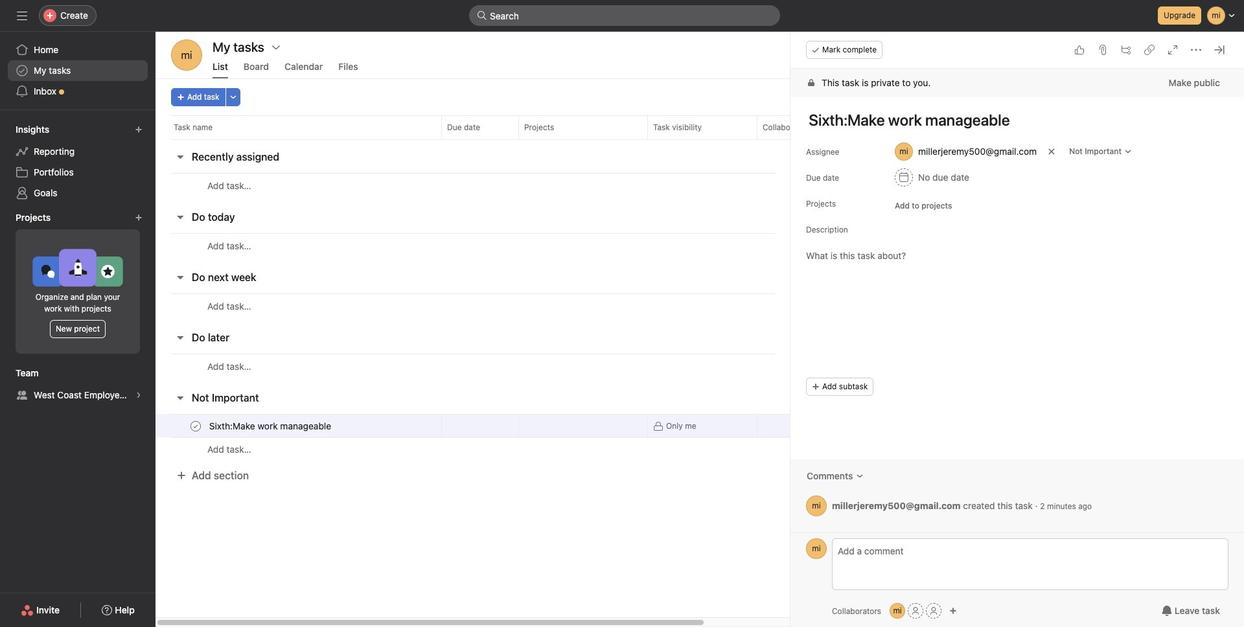 Task type: describe. For each thing, give the bounding box(es) containing it.
add subtask image
[[1121, 45, 1131, 55]]

header not important tree grid
[[156, 414, 888, 461]]

global element
[[0, 32, 156, 110]]

hide sidebar image
[[17, 10, 27, 21]]

1 horizontal spatial add or remove collaborators image
[[949, 607, 957, 615]]

Mark complete checkbox
[[188, 418, 203, 434]]

Task name text field
[[204, 420, 335, 433]]

open user profile image
[[806, 496, 827, 516]]

sixth:make work manageable dialog
[[791, 32, 1244, 627]]

full screen image
[[1168, 45, 1178, 55]]

insights element
[[0, 118, 156, 206]]

attachments: add a file to this task,  sixth:make work manageable image
[[1098, 45, 1108, 55]]

mark complete image
[[188, 418, 203, 434]]

prominent image
[[477, 10, 487, 21]]

more actions for this task image
[[1191, 45, 1201, 55]]



Task type: vqa. For each thing, say whether or not it's contained in the screenshot.
Collapse task list for this group icon
yes



Task type: locate. For each thing, give the bounding box(es) containing it.
1 vertical spatial collapse task list for this group image
[[175, 212, 185, 222]]

comments image
[[856, 472, 863, 480]]

Task Name text field
[[797, 105, 1229, 135]]

main content
[[791, 69, 1244, 533]]

1 collapse task list for this group image from the top
[[175, 272, 185, 283]]

remove assignee image
[[1048, 148, 1056, 156]]

projects element
[[0, 206, 156, 362]]

2 vertical spatial collapse task list for this group image
[[175, 393, 185, 403]]

copy task link image
[[1144, 45, 1155, 55]]

add or remove collaborators image
[[890, 603, 905, 619], [949, 607, 957, 615]]

1 collapse task list for this group image from the top
[[175, 152, 185, 162]]

more actions image
[[229, 93, 237, 101]]

open user profile image
[[806, 538, 827, 559]]

collapse task list for this group image
[[175, 272, 185, 283], [175, 332, 185, 343], [175, 393, 185, 403]]

new project or portfolio image
[[135, 214, 143, 222]]

row
[[156, 115, 888, 139], [171, 139, 872, 140], [156, 173, 888, 198], [156, 233, 888, 258], [156, 294, 888, 318], [156, 354, 888, 378], [156, 414, 888, 438], [156, 437, 888, 461]]

teams element
[[0, 362, 156, 408]]

0 horizontal spatial add or remove collaborators image
[[890, 603, 905, 619]]

see details, west coast employees 2 image
[[135, 391, 143, 399]]

3 collapse task list for this group image from the top
[[175, 393, 185, 403]]

collapse task list for this group image
[[175, 152, 185, 162], [175, 212, 185, 222]]

Search tasks, projects, and more text field
[[469, 5, 780, 26]]

new insights image
[[135, 126, 143, 133]]

2 collapse task list for this group image from the top
[[175, 332, 185, 343]]

close details image
[[1214, 45, 1225, 55]]

0 vertical spatial collapse task list for this group image
[[175, 272, 185, 283]]

2 collapse task list for this group image from the top
[[175, 212, 185, 222]]

0 vertical spatial collapse task list for this group image
[[175, 152, 185, 162]]

view profile settings image
[[171, 40, 202, 71]]

show options image
[[271, 42, 281, 52]]

None field
[[469, 5, 780, 26]]

0 likes. click to like this task image
[[1074, 45, 1085, 55]]

sixth:make work manageable cell
[[156, 414, 441, 438]]

1 vertical spatial collapse task list for this group image
[[175, 332, 185, 343]]



